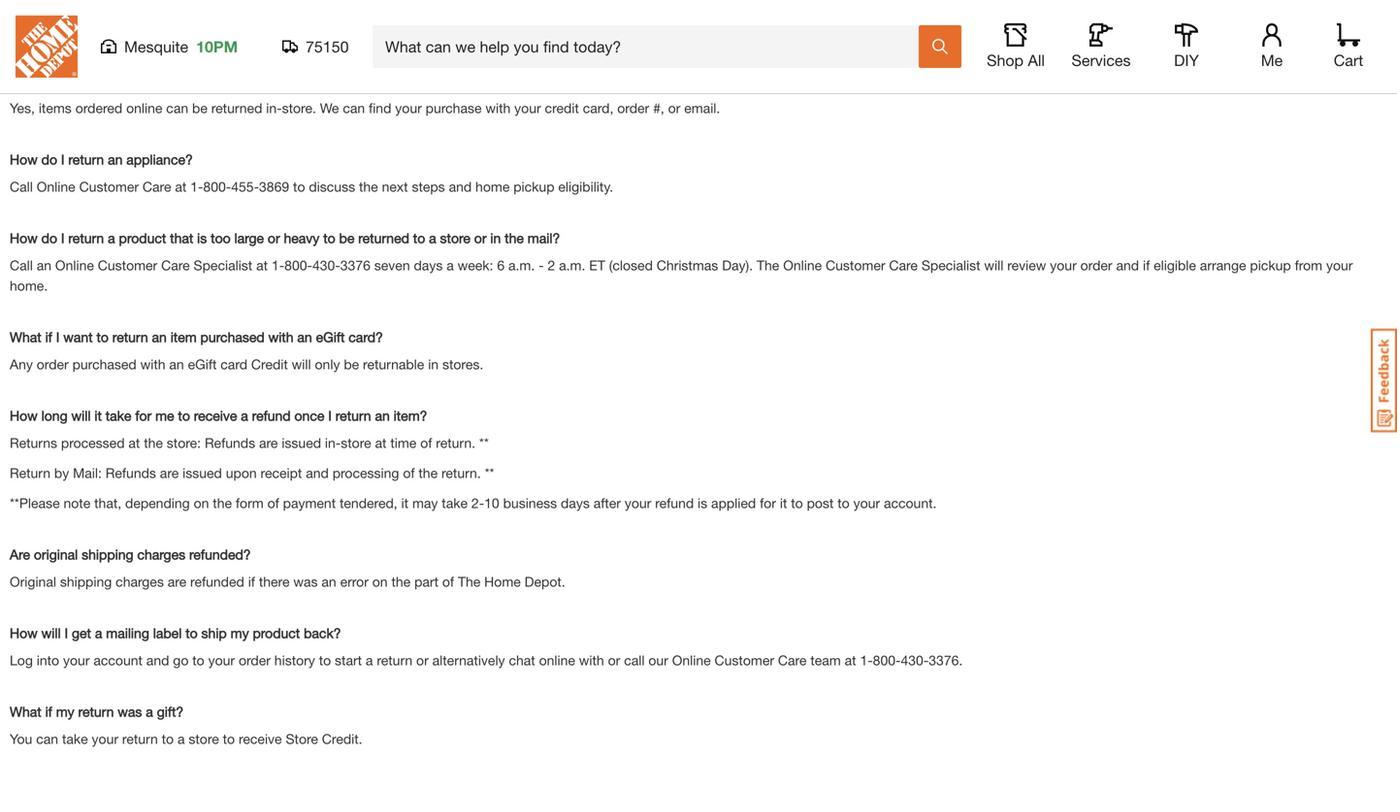Task type: describe. For each thing, give the bounding box(es) containing it.
account
[[94, 652, 143, 669]]

tendered,
[[340, 495, 398, 511]]

mailing
[[106, 625, 149, 641]]

there
[[259, 574, 290, 590]]

are original shipping charges refunded?
[[10, 547, 251, 563]]

-
[[539, 257, 544, 273]]

how do i return a product that is too large or heavy to be returned to a store or in the mail?
[[10, 230, 560, 246]]

that
[[170, 230, 193, 246]]

or left call
[[608, 652, 621, 669]]

store:
[[167, 435, 201, 451]]

can i return my homedepot.com purchase to a store?
[[10, 73, 336, 89]]

0 horizontal spatial it
[[94, 408, 102, 424]]

0 vertical spatial **
[[479, 435, 489, 451]]

a down steps
[[429, 230, 436, 246]]

start
[[335, 652, 362, 669]]

will right long
[[71, 408, 91, 424]]

a inside call an online customer care specialist at 1-800-430-3376 seven days a week: 6 a.m. - 2 a.m. et (closed christmas day). the online customer care specialist will review your order and if eligible arrange pickup from your home.
[[447, 257, 454, 273]]

1 a.m. from the left
[[509, 257, 535, 273]]

1 horizontal spatial can
[[166, 100, 188, 116]]

of down time
[[403, 465, 415, 481]]

the left next
[[359, 179, 378, 195]]

et
[[589, 257, 606, 273]]

a up "returns processed at the store: refunds are issued in-store at time of return. **"
[[241, 408, 248, 424]]

0 vertical spatial product
[[119, 230, 166, 246]]

ship
[[201, 625, 227, 641]]

days inside call an online customer care specialist at 1-800-430-3376 seven days a week: 6 a.m. - 2 a.m. et (closed christmas day). the online customer care specialist will review your order and if eligible arrange pickup from your home.
[[414, 257, 443, 273]]

0 vertical spatial shipping
[[82, 547, 134, 563]]

1 horizontal spatial take
[[106, 408, 131, 424]]

to down gift?
[[162, 731, 174, 747]]

if down into
[[45, 704, 52, 720]]

1 horizontal spatial online
[[539, 652, 576, 669]]

we
[[320, 100, 339, 116]]

your right 'from'
[[1327, 257, 1354, 273]]

1 vertical spatial shipping
[[60, 574, 112, 590]]

the up may on the bottom left
[[419, 465, 438, 481]]

credit.
[[322, 731, 363, 747]]

processed
[[61, 435, 125, 451]]

me
[[1262, 51, 1284, 69]]

credit
[[545, 100, 579, 116]]

your left account.
[[854, 495, 880, 511]]

your left credit
[[515, 100, 541, 116]]

to right 3869
[[293, 179, 305, 195]]

2 horizontal spatial take
[[442, 495, 468, 511]]

1 horizontal spatial on
[[373, 574, 388, 590]]

i right can
[[38, 73, 42, 89]]

to right post
[[838, 495, 850, 511]]

store
[[286, 731, 318, 747]]

to up store. on the left
[[271, 73, 283, 89]]

with up the credit
[[268, 329, 294, 345]]

0 vertical spatial 1-
[[190, 179, 203, 195]]

at down 'appliance?'
[[175, 179, 187, 195]]

1 horizontal spatial for
[[760, 495, 777, 511]]

at right the team
[[845, 652, 857, 669]]

return up items
[[45, 73, 81, 89]]

label
[[153, 625, 182, 641]]

0 vertical spatial refund
[[252, 408, 291, 424]]

1 horizontal spatial in
[[491, 230, 501, 246]]

1 vertical spatial return.
[[442, 465, 481, 481]]

1 vertical spatial issued
[[183, 465, 222, 481]]

of right time
[[421, 435, 432, 451]]

the home depot logo image
[[16, 16, 78, 78]]

order inside call an online customer care specialist at 1-800-430-3376 seven days a week: 6 a.m. - 2 a.m. et (closed christmas day). the online customer care specialist will review your order and if eligible arrange pickup from your home.
[[1081, 257, 1113, 273]]

credit
[[251, 356, 288, 372]]

1 vertical spatial purchased
[[72, 356, 137, 372]]

to right want
[[97, 329, 109, 345]]

1 horizontal spatial returned
[[358, 230, 410, 246]]

cart
[[1334, 51, 1364, 69]]

find
[[369, 100, 392, 116]]

refunded?
[[189, 547, 251, 563]]

2 vertical spatial are
[[168, 574, 187, 590]]

1 horizontal spatial in-
[[325, 435, 341, 451]]

to left store
[[223, 731, 235, 747]]

week:
[[458, 257, 494, 273]]

0 vertical spatial in-
[[266, 100, 282, 116]]

with left call
[[579, 652, 604, 669]]

you can take your return to a store to receive store credit.
[[10, 731, 363, 747]]

depot.
[[525, 574, 566, 590]]

will up into
[[41, 625, 61, 641]]

return down account
[[78, 704, 114, 720]]

2 vertical spatial store
[[189, 731, 219, 747]]

1 vertical spatial refund
[[655, 495, 694, 511]]

0 vertical spatial 800-
[[203, 179, 231, 195]]

shop
[[987, 51, 1024, 69]]

mail?
[[528, 230, 560, 246]]

me
[[155, 408, 174, 424]]

1 horizontal spatial issued
[[282, 435, 321, 451]]

0 vertical spatial is
[[197, 230, 207, 246]]

will left "only"
[[292, 356, 311, 372]]

1 horizontal spatial egift
[[316, 329, 345, 345]]

2 horizontal spatial can
[[343, 100, 365, 116]]

1 horizontal spatial purchase
[[426, 100, 482, 116]]

if left there
[[248, 574, 255, 590]]

review
[[1008, 257, 1047, 273]]

are
[[10, 547, 30, 563]]

item
[[171, 329, 197, 345]]

**please note that, depending on the form of payment tendered, it may take 2-10 business days after your refund is applied for it to post to your account.
[[10, 495, 941, 511]]

online right our
[[672, 652, 711, 669]]

i right once
[[328, 408, 332, 424]]

0 horizontal spatial refunds
[[106, 465, 156, 481]]

1 vertical spatial are
[[160, 465, 179, 481]]

call online customer care at 1-800-455-3869 to discuss the next steps and home pickup eligibility.
[[10, 179, 614, 195]]

1 horizontal spatial it
[[401, 495, 409, 511]]

error
[[340, 574, 369, 590]]

store?
[[298, 73, 336, 89]]

0 horizontal spatial take
[[62, 731, 88, 747]]

0 vertical spatial pickup
[[514, 179, 555, 195]]

the left the form
[[213, 495, 232, 511]]

an down the 'item'
[[169, 356, 184, 372]]

homedepot.com
[[107, 73, 207, 89]]

next
[[382, 179, 408, 195]]

a left that
[[108, 230, 115, 246]]

too
[[211, 230, 231, 246]]

your right review at the top right of the page
[[1051, 257, 1077, 273]]

go
[[173, 652, 189, 669]]

online right day).
[[784, 257, 822, 273]]

return right want
[[112, 329, 148, 345]]

2
[[548, 257, 555, 273]]

455-
[[231, 179, 259, 195]]

your down what if my return was a gift?
[[92, 731, 118, 747]]

6
[[497, 257, 505, 273]]

0 vertical spatial be
[[192, 100, 208, 116]]

the inside call an online customer care specialist at 1-800-430-3376 seven days a week: 6 a.m. - 2 a.m. et (closed christmas day). the online customer care specialist will review your order and if eligible arrange pickup from your home.
[[757, 257, 780, 273]]

to left start
[[319, 652, 331, 669]]

1 vertical spatial product
[[253, 625, 300, 641]]

10
[[485, 495, 500, 511]]

from
[[1295, 257, 1323, 273]]

want
[[63, 329, 93, 345]]

0 vertical spatial charges
[[137, 547, 186, 563]]

pickup inside call an online customer care specialist at 1-800-430-3376 seven days a week: 6 a.m. - 2 a.m. et (closed christmas day). the online customer care specialist will review your order and if eligible arrange pickup from your home.
[[1251, 257, 1292, 273]]

1 vertical spatial days
[[561, 495, 590, 511]]

can
[[10, 73, 34, 89]]

i for how will i get a mailing label to ship my product back?
[[65, 625, 68, 641]]

online down how do i return an appliance?
[[37, 179, 75, 195]]

of right the form
[[267, 495, 279, 511]]

an left the 'item'
[[152, 329, 167, 345]]

returns processed at the store: refunds are issued in-store at time of return. **
[[10, 435, 489, 451]]

only
[[315, 356, 340, 372]]

1 vertical spatial was
[[118, 704, 142, 720]]

2 horizontal spatial it
[[780, 495, 788, 511]]

1 vertical spatial egift
[[188, 356, 217, 372]]

the left part at bottom
[[392, 574, 411, 590]]

or right large
[[268, 230, 280, 246]]

do for online
[[41, 152, 57, 168]]

original
[[10, 574, 56, 590]]

item?
[[394, 408, 428, 424]]

1 vertical spatial **
[[485, 465, 495, 481]]

0 vertical spatial refunds
[[205, 435, 255, 451]]

ordered
[[75, 100, 122, 116]]

your right find
[[395, 100, 422, 116]]

to right "heavy"
[[323, 230, 336, 246]]

log into your account and go to your order history to start a return or alternatively chat online with or call our online customer care team at 1-800-430-3376.
[[10, 652, 967, 669]]

2 horizontal spatial my
[[231, 625, 249, 641]]

seven
[[374, 257, 410, 273]]

(closed
[[609, 257, 653, 273]]

3376.
[[929, 652, 963, 669]]

what for what if i want to return an item purchased with an egift card?
[[10, 329, 41, 345]]

if left want
[[45, 329, 52, 345]]

to right me
[[178, 408, 190, 424]]

1 specialist from the left
[[194, 257, 253, 273]]

1 vertical spatial be
[[339, 230, 355, 246]]

may
[[412, 495, 438, 511]]

what if i want to return an item purchased with an egift card?
[[10, 329, 383, 345]]

original
[[34, 547, 78, 563]]

1 horizontal spatial 430-
[[901, 652, 929, 669]]

2 horizontal spatial 800-
[[873, 652, 901, 669]]

card
[[221, 356, 248, 372]]

the down me
[[144, 435, 163, 451]]

steps
[[412, 179, 445, 195]]

depending
[[125, 495, 190, 511]]

to down steps
[[413, 230, 425, 246]]

me button
[[1242, 23, 1304, 70]]

your down get
[[63, 652, 90, 669]]

you
[[10, 731, 32, 747]]

home
[[485, 574, 521, 590]]

and right steps
[[449, 179, 472, 195]]

0 vertical spatial returned
[[211, 100, 262, 116]]

75150 button
[[282, 37, 349, 56]]

to right the go
[[192, 652, 205, 669]]

0 vertical spatial my
[[85, 73, 103, 89]]

1 horizontal spatial store
[[341, 435, 371, 451]]

refunded
[[190, 574, 244, 590]]

return down gift?
[[122, 731, 158, 747]]

your down ship
[[208, 652, 235, 669]]

or left alternatively
[[416, 652, 429, 669]]

0 horizontal spatial my
[[56, 704, 74, 720]]

an left error
[[322, 574, 337, 590]]

and left the go
[[146, 652, 169, 669]]

team
[[811, 652, 841, 669]]

a left "store?"
[[287, 73, 294, 89]]

how for how do i return an appliance?
[[10, 152, 38, 168]]

with down what if i want to return an item purchased with an egift card?
[[140, 356, 166, 372]]

a right start
[[366, 652, 373, 669]]

any
[[10, 356, 33, 372]]

diy
[[1175, 51, 1200, 69]]

applied
[[712, 495, 756, 511]]

2 horizontal spatial 1-
[[860, 652, 873, 669]]

at left time
[[375, 435, 387, 451]]

shop all
[[987, 51, 1045, 69]]

1 horizontal spatial was
[[294, 574, 318, 590]]

home
[[476, 179, 510, 195]]

and up payment
[[306, 465, 329, 481]]



Task type: vqa. For each thing, say whether or not it's contained in the screenshot.


Task type: locate. For each thing, give the bounding box(es) containing it.
call for call online customer care at 1-800-455-3869 to discuss the next steps and home pickup eligibility.
[[10, 179, 33, 195]]

800- up too
[[203, 179, 231, 195]]

refund up "returns processed at the store: refunds are issued in-store at time of return. **"
[[252, 408, 291, 424]]

online right chat
[[539, 652, 576, 669]]

days left after
[[561, 495, 590, 511]]

1 call from the top
[[10, 179, 33, 195]]

return
[[10, 465, 50, 481]]

order left history at the bottom left of the page
[[239, 652, 271, 669]]

1 vertical spatial refunds
[[106, 465, 156, 481]]

of right part at bottom
[[443, 574, 454, 590]]

appliance?
[[126, 152, 193, 168]]

the
[[359, 179, 378, 195], [505, 230, 524, 246], [144, 435, 163, 451], [419, 465, 438, 481], [213, 495, 232, 511], [392, 574, 411, 590]]

heavy
[[284, 230, 320, 246]]

or
[[668, 100, 681, 116], [268, 230, 280, 246], [474, 230, 487, 246], [416, 652, 429, 669], [608, 652, 621, 669]]

purchased
[[201, 329, 265, 345], [72, 356, 137, 372]]

2 horizontal spatial store
[[440, 230, 471, 246]]

0 horizontal spatial 1-
[[190, 179, 203, 195]]

alternatively
[[433, 652, 505, 669]]

in
[[491, 230, 501, 246], [428, 356, 439, 372]]

0 horizontal spatial days
[[414, 257, 443, 273]]

into
[[37, 652, 59, 669]]

0 horizontal spatial refund
[[252, 408, 291, 424]]

return down how do i return an appliance?
[[68, 230, 104, 246]]

an inside call an online customer care specialist at 1-800-430-3376 seven days a week: 6 a.m. - 2 a.m. et (closed christmas day). the online customer care specialist will review your order and if eligible arrange pickup from your home.
[[37, 257, 51, 273]]

0 vertical spatial do
[[41, 152, 57, 168]]

refunds
[[205, 435, 255, 451], [106, 465, 156, 481]]

call for call an online customer care specialist at 1-800-430-3376 seven days a week: 6 a.m. - 2 a.m. et (closed christmas day). the online customer care specialist will review your order and if eligible arrange pickup from your home.
[[10, 257, 33, 273]]

1 vertical spatial 1-
[[272, 257, 285, 273]]

how up home.
[[10, 230, 38, 246]]

1-
[[190, 179, 203, 195], [272, 257, 285, 273], [860, 652, 873, 669]]

for left me
[[135, 408, 152, 424]]

pickup right home at the top of page
[[514, 179, 555, 195]]

refunds up that,
[[106, 465, 156, 481]]

0 vertical spatial the
[[757, 257, 780, 273]]

75150
[[306, 37, 349, 56]]

2 call from the top
[[10, 257, 33, 273]]

What can we help you find today? search field
[[385, 26, 918, 67]]

returned up seven
[[358, 230, 410, 246]]

2 do from the top
[[41, 230, 57, 246]]

care
[[143, 179, 171, 195], [161, 257, 190, 273], [890, 257, 918, 273], [778, 652, 807, 669]]

online down homedepot.com
[[126, 100, 163, 116]]

refunds down how long will it take for me to receive a refund once i return an item?
[[205, 435, 255, 451]]

shipping down original
[[60, 574, 112, 590]]

store down the go
[[189, 731, 219, 747]]

2 what from the top
[[10, 704, 41, 720]]

0 horizontal spatial purchase
[[211, 73, 267, 89]]

chat
[[509, 652, 536, 669]]

1 vertical spatial the
[[458, 574, 481, 590]]

0 vertical spatial in
[[491, 230, 501, 246]]

2 vertical spatial 1-
[[860, 652, 873, 669]]

can down "can i return my homedepot.com purchase to a store?" on the left of page
[[166, 100, 188, 116]]

1 vertical spatial for
[[760, 495, 777, 511]]

once
[[295, 408, 325, 424]]

1- inside call an online customer care specialist at 1-800-430-3376 seven days a week: 6 a.m. - 2 a.m. et (closed christmas day). the online customer care specialist will review your order and if eligible arrange pickup from your home.
[[272, 257, 285, 273]]

product
[[119, 230, 166, 246], [253, 625, 300, 641]]

egift
[[316, 329, 345, 345], [188, 356, 217, 372]]

1 vertical spatial in
[[428, 356, 439, 372]]

i for what if i want to return an item purchased with an egift card?
[[56, 329, 60, 345]]

1 vertical spatial charges
[[116, 574, 164, 590]]

0 vertical spatial for
[[135, 408, 152, 424]]

an
[[108, 152, 123, 168], [37, 257, 51, 273], [152, 329, 167, 345], [297, 329, 312, 345], [169, 356, 184, 372], [375, 408, 390, 424], [322, 574, 337, 590]]

0 horizontal spatial specialist
[[194, 257, 253, 273]]

return by mail: refunds are issued upon receipt and processing of the return. **
[[10, 465, 495, 481]]

are left refunded
[[168, 574, 187, 590]]

0 vertical spatial receive
[[194, 408, 237, 424]]

1 vertical spatial on
[[373, 574, 388, 590]]

1 vertical spatial is
[[698, 495, 708, 511]]

2 vertical spatial be
[[344, 356, 359, 372]]

2 how from the top
[[10, 230, 38, 246]]

the left the mail?
[[505, 230, 524, 246]]

return right once
[[336, 408, 371, 424]]

returns
[[10, 435, 57, 451]]

day).
[[722, 257, 753, 273]]

1 horizontal spatial purchased
[[201, 329, 265, 345]]

home.
[[10, 278, 48, 294]]

eligibility.
[[559, 179, 614, 195]]

0 horizontal spatial 800-
[[203, 179, 231, 195]]

1 vertical spatial what
[[10, 704, 41, 720]]

shipping
[[82, 547, 134, 563], [60, 574, 112, 590]]

how for how will i get a mailing label to ship my product back?
[[10, 625, 38, 641]]

0 vertical spatial online
[[126, 100, 163, 116]]

1 do from the top
[[41, 152, 57, 168]]

0 horizontal spatial a.m.
[[509, 257, 535, 273]]

it left may on the bottom left
[[401, 495, 409, 511]]

2-
[[472, 495, 485, 511]]

1 vertical spatial purchase
[[426, 100, 482, 116]]

i for how do i return an appliance?
[[61, 152, 65, 168]]

mesquite
[[124, 37, 188, 56]]

i left get
[[65, 625, 68, 641]]

card,
[[583, 100, 614, 116]]

at right processed
[[129, 435, 140, 451]]

be right "only"
[[344, 356, 359, 372]]

how for how long will it take for me to receive a refund once i return an item?
[[10, 408, 38, 424]]

at inside call an online customer care specialist at 1-800-430-3376 seven days a week: 6 a.m. - 2 a.m. et (closed christmas day). the online customer care specialist will review your order and if eligible arrange pickup from your home.
[[256, 257, 268, 273]]

account.
[[884, 495, 937, 511]]

1- right the team
[[860, 652, 873, 669]]

0 horizontal spatial receive
[[194, 408, 237, 424]]

4 how from the top
[[10, 625, 38, 641]]

1 horizontal spatial product
[[253, 625, 300, 641]]

return. up the **please note that, depending on the form of payment tendered, it may take 2-10 business days after your refund is applied for it to post to your account.
[[442, 465, 481, 481]]

1 vertical spatial take
[[442, 495, 468, 511]]

feedback link image
[[1372, 328, 1398, 433]]

0 horizontal spatial on
[[194, 495, 209, 511]]

online
[[126, 100, 163, 116], [539, 652, 576, 669]]

** up 10
[[485, 465, 495, 481]]

2 vertical spatial take
[[62, 731, 88, 747]]

how
[[10, 152, 38, 168], [10, 230, 38, 246], [10, 408, 38, 424], [10, 625, 38, 641]]

return
[[45, 73, 81, 89], [68, 152, 104, 168], [68, 230, 104, 246], [112, 329, 148, 345], [336, 408, 371, 424], [377, 652, 413, 669], [78, 704, 114, 720], [122, 731, 158, 747]]

log
[[10, 652, 33, 669]]

return right start
[[377, 652, 413, 669]]

issued down once
[[282, 435, 321, 451]]

will
[[985, 257, 1004, 273], [292, 356, 311, 372], [71, 408, 91, 424], [41, 625, 61, 641]]

specialist
[[194, 257, 253, 273], [922, 257, 981, 273]]

0 horizontal spatial returned
[[211, 100, 262, 116]]

on right error
[[373, 574, 388, 590]]

order right review at the top right of the page
[[1081, 257, 1113, 273]]

can right we
[[343, 100, 365, 116]]

online up want
[[55, 257, 94, 273]]

1 vertical spatial online
[[539, 652, 576, 669]]

i down items
[[61, 152, 65, 168]]

receipt
[[261, 465, 302, 481]]

1 horizontal spatial specialist
[[922, 257, 981, 273]]

time
[[391, 435, 417, 451]]

1 horizontal spatial a.m.
[[559, 257, 586, 273]]

can right you
[[36, 731, 58, 747]]

your right after
[[625, 495, 652, 511]]

returned left store. on the left
[[211, 100, 262, 116]]

an left item?
[[375, 408, 390, 424]]

purchase right find
[[426, 100, 482, 116]]

return down ordered
[[68, 152, 104, 168]]

or up week:
[[474, 230, 487, 246]]

1 vertical spatial pickup
[[1251, 257, 1292, 273]]

to left post
[[791, 495, 803, 511]]

are
[[259, 435, 278, 451], [160, 465, 179, 481], [168, 574, 187, 590]]

to
[[271, 73, 283, 89], [293, 179, 305, 195], [323, 230, 336, 246], [413, 230, 425, 246], [97, 329, 109, 345], [178, 408, 190, 424], [791, 495, 803, 511], [838, 495, 850, 511], [186, 625, 198, 641], [192, 652, 205, 669], [319, 652, 331, 669], [162, 731, 174, 747], [223, 731, 235, 747]]

mesquite 10pm
[[124, 37, 238, 56]]

yes,
[[10, 100, 35, 116]]

800- inside call an online customer care specialist at 1-800-430-3376 seven days a week: 6 a.m. - 2 a.m. et (closed christmas day). the online customer care specialist will review your order and if eligible arrange pickup from your home.
[[285, 257, 313, 273]]

and inside call an online customer care specialist at 1-800-430-3376 seven days a week: 6 a.m. - 2 a.m. et (closed christmas day). the online customer care specialist will review your order and if eligible arrange pickup from your home.
[[1117, 257, 1140, 273]]

1 horizontal spatial is
[[698, 495, 708, 511]]

1 horizontal spatial 800-
[[285, 257, 313, 273]]

do down items
[[41, 152, 57, 168]]

to left ship
[[186, 625, 198, 641]]

1 horizontal spatial pickup
[[1251, 257, 1292, 273]]

for
[[135, 408, 152, 424], [760, 495, 777, 511]]

for right 'applied'
[[760, 495, 777, 511]]

1 vertical spatial returned
[[358, 230, 410, 246]]

order left #,
[[618, 100, 650, 116]]

** up 2-
[[479, 435, 489, 451]]

1 horizontal spatial days
[[561, 495, 590, 511]]

i left want
[[56, 329, 60, 345]]

what for what if my return was a gift?
[[10, 704, 41, 720]]

0 vertical spatial purchase
[[211, 73, 267, 89]]

0 horizontal spatial product
[[119, 230, 166, 246]]

a.m.
[[509, 257, 535, 273], [559, 257, 586, 273]]

order right the any
[[37, 356, 69, 372]]

in- up processing
[[325, 435, 341, 451]]

i for how do i return a product that is too large or heavy to be returned to a store or in the mail?
[[61, 230, 65, 246]]

0 vertical spatial 430-
[[313, 257, 340, 273]]

was right there
[[294, 574, 318, 590]]

the right day).
[[757, 257, 780, 273]]

0 horizontal spatial purchased
[[72, 356, 137, 372]]

1 what from the top
[[10, 329, 41, 345]]

call inside call an online customer care specialist at 1-800-430-3376 seven days a week: 6 a.m. - 2 a.m. et (closed christmas day). the online customer care specialist will review your order and if eligible arrange pickup from your home.
[[10, 257, 33, 273]]

charges down are original shipping charges refunded? on the bottom of the page
[[116, 574, 164, 590]]

take down what if my return was a gift?
[[62, 731, 88, 747]]

1 vertical spatial call
[[10, 257, 33, 273]]

0 horizontal spatial online
[[126, 100, 163, 116]]

0 vertical spatial return.
[[436, 435, 476, 451]]

1 vertical spatial store
[[341, 435, 371, 451]]

gift?
[[157, 704, 184, 720]]

will inside call an online customer care specialist at 1-800-430-3376 seven days a week: 6 a.m. - 2 a.m. et (closed christmas day). the online customer care specialist will review your order and if eligible arrange pickup from your home.
[[985, 257, 1004, 273]]

or right #,
[[668, 100, 681, 116]]

receive left store
[[239, 731, 282, 747]]

a right get
[[95, 625, 102, 641]]

upon
[[226, 465, 257, 481]]

by
[[54, 465, 69, 481]]

an left the card?
[[297, 329, 312, 345]]

how long will it take for me to receive a refund once i return an item?
[[10, 408, 428, 424]]

800-
[[203, 179, 231, 195], [285, 257, 313, 273], [873, 652, 901, 669]]

receive
[[194, 408, 237, 424], [239, 731, 282, 747]]

**please
[[10, 495, 60, 511]]

purchased down want
[[72, 356, 137, 372]]

all
[[1028, 51, 1045, 69]]

0 vertical spatial purchased
[[201, 329, 265, 345]]

email.
[[685, 100, 721, 116]]

if inside call an online customer care specialist at 1-800-430-3376 seven days a week: 6 a.m. - 2 a.m. et (closed christmas day). the online customer care specialist will review your order and if eligible arrange pickup from your home.
[[1143, 257, 1150, 273]]

call
[[624, 652, 645, 669]]

on
[[194, 495, 209, 511], [373, 574, 388, 590]]

return. right time
[[436, 435, 476, 451]]

items
[[39, 100, 72, 116]]

1 horizontal spatial receive
[[239, 731, 282, 747]]

how for how do i return a product that is too large or heavy to be returned to a store or in the mail?
[[10, 230, 38, 246]]

1 horizontal spatial my
[[85, 73, 103, 89]]

2 a.m. from the left
[[559, 257, 586, 273]]

a.m. left - on the left
[[509, 257, 535, 273]]

store up week:
[[440, 230, 471, 246]]

an left 'appliance?'
[[108, 152, 123, 168]]

1 vertical spatial receive
[[239, 731, 282, 747]]

0 horizontal spatial for
[[135, 408, 152, 424]]

charges down 'depending'
[[137, 547, 186, 563]]

issued
[[282, 435, 321, 451], [183, 465, 222, 481]]

how will i get a mailing label to ship my product back?
[[10, 625, 341, 641]]

yes, items ordered online can be returned in-store. we can find your purchase with your credit card, order #, or email.
[[10, 100, 721, 116]]

christmas
[[657, 257, 719, 273]]

0 vertical spatial are
[[259, 435, 278, 451]]

and left eligible
[[1117, 257, 1140, 273]]

it left post
[[780, 495, 788, 511]]

payment
[[283, 495, 336, 511]]

the left home
[[458, 574, 481, 590]]

0 horizontal spatial can
[[36, 731, 58, 747]]

form
[[236, 495, 264, 511]]

0 vertical spatial call
[[10, 179, 33, 195]]

1- down 'appliance?'
[[190, 179, 203, 195]]

a left gift?
[[146, 704, 153, 720]]

processing
[[333, 465, 399, 481]]

my down into
[[56, 704, 74, 720]]

1 vertical spatial my
[[231, 625, 249, 641]]

3 how from the top
[[10, 408, 38, 424]]

0 vertical spatial egift
[[316, 329, 345, 345]]

how down yes,
[[10, 152, 38, 168]]

2 specialist from the left
[[922, 257, 981, 273]]

in left stores.
[[428, 356, 439, 372]]

returnable
[[363, 356, 424, 372]]

call up home.
[[10, 257, 33, 273]]

430- inside call an online customer care specialist at 1-800-430-3376 seven days a week: 6 a.m. - 2 a.m. et (closed christmas day). the online customer care specialist will review your order and if eligible arrange pickup from your home.
[[313, 257, 340, 273]]

0 vertical spatial on
[[194, 495, 209, 511]]

a down gift?
[[178, 731, 185, 747]]

what if my return was a gift?
[[10, 704, 184, 720]]

at down large
[[256, 257, 268, 273]]

1 vertical spatial in-
[[325, 435, 341, 451]]

0 horizontal spatial 430-
[[313, 257, 340, 273]]

1 horizontal spatial refunds
[[205, 435, 255, 451]]

0 vertical spatial store
[[440, 230, 471, 246]]

with left credit
[[486, 100, 511, 116]]

card?
[[349, 329, 383, 345]]

stores.
[[443, 356, 484, 372]]

back?
[[304, 625, 341, 641]]

cart link
[[1328, 23, 1371, 70]]

1 vertical spatial do
[[41, 230, 57, 246]]

0 horizontal spatial in-
[[266, 100, 282, 116]]

discuss
[[309, 179, 355, 195]]

1 horizontal spatial refund
[[655, 495, 694, 511]]

2 vertical spatial my
[[56, 704, 74, 720]]

your
[[395, 100, 422, 116], [515, 100, 541, 116], [1051, 257, 1077, 273], [1327, 257, 1354, 273], [625, 495, 652, 511], [854, 495, 880, 511], [63, 652, 90, 669], [208, 652, 235, 669], [92, 731, 118, 747]]

1 how from the top
[[10, 152, 38, 168]]

was
[[294, 574, 318, 590], [118, 704, 142, 720]]

do for an
[[41, 230, 57, 246]]



